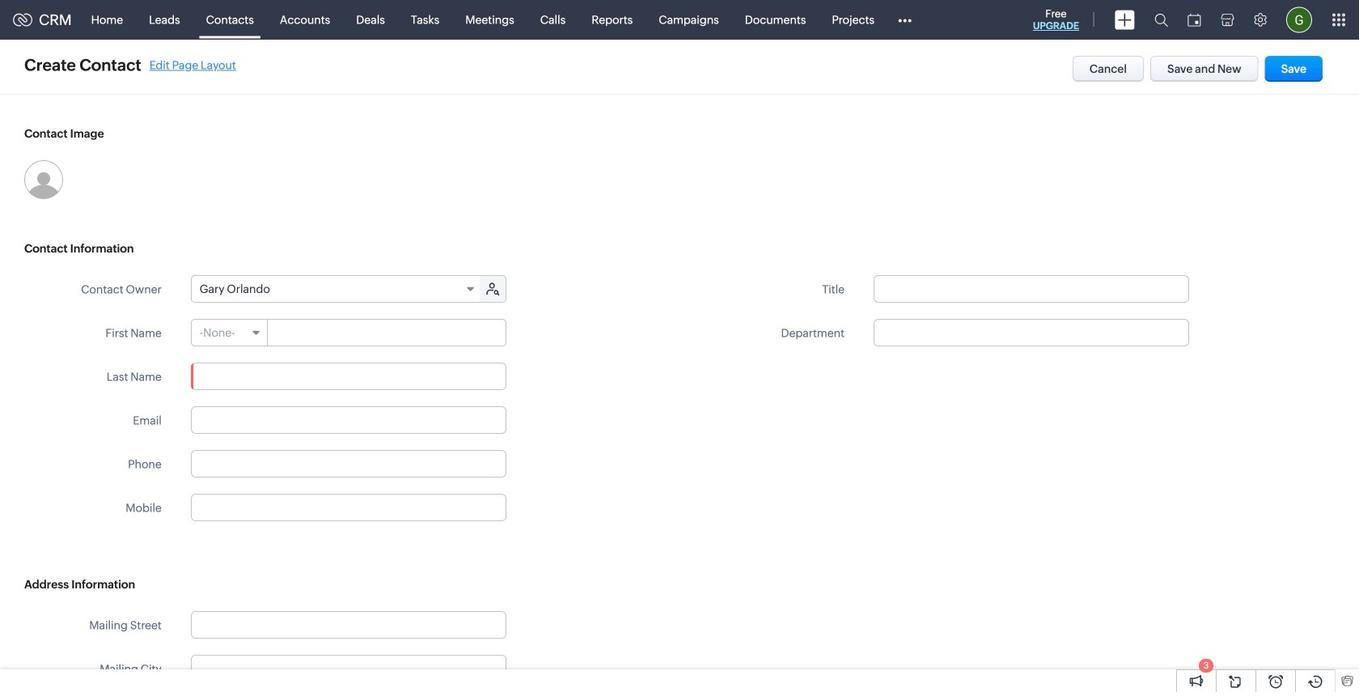 Task type: describe. For each thing, give the bounding box(es) containing it.
create menu element
[[1106, 0, 1145, 39]]

profile image
[[1287, 7, 1313, 33]]

logo image
[[13, 13, 32, 26]]



Task type: vqa. For each thing, say whether or not it's contained in the screenshot.
ATTACH
no



Task type: locate. For each thing, give the bounding box(es) containing it.
None text field
[[874, 319, 1190, 346], [269, 320, 506, 346], [191, 406, 507, 434], [191, 494, 507, 521], [874, 319, 1190, 346], [269, 320, 506, 346], [191, 406, 507, 434], [191, 494, 507, 521]]

None field
[[192, 276, 481, 302], [192, 320, 268, 346], [192, 276, 481, 302], [192, 320, 268, 346]]

profile element
[[1277, 0, 1323, 39]]

search image
[[1155, 13, 1169, 27]]

None text field
[[874, 275, 1190, 303], [191, 363, 507, 390], [191, 450, 507, 478], [191, 611, 507, 639], [191, 655, 507, 682], [874, 275, 1190, 303], [191, 363, 507, 390], [191, 450, 507, 478], [191, 611, 507, 639], [191, 655, 507, 682]]

Other Modules field
[[888, 7, 923, 33]]

create menu image
[[1115, 10, 1136, 30]]

image image
[[24, 160, 63, 199]]

search element
[[1145, 0, 1179, 40]]

calendar image
[[1188, 13, 1202, 26]]



